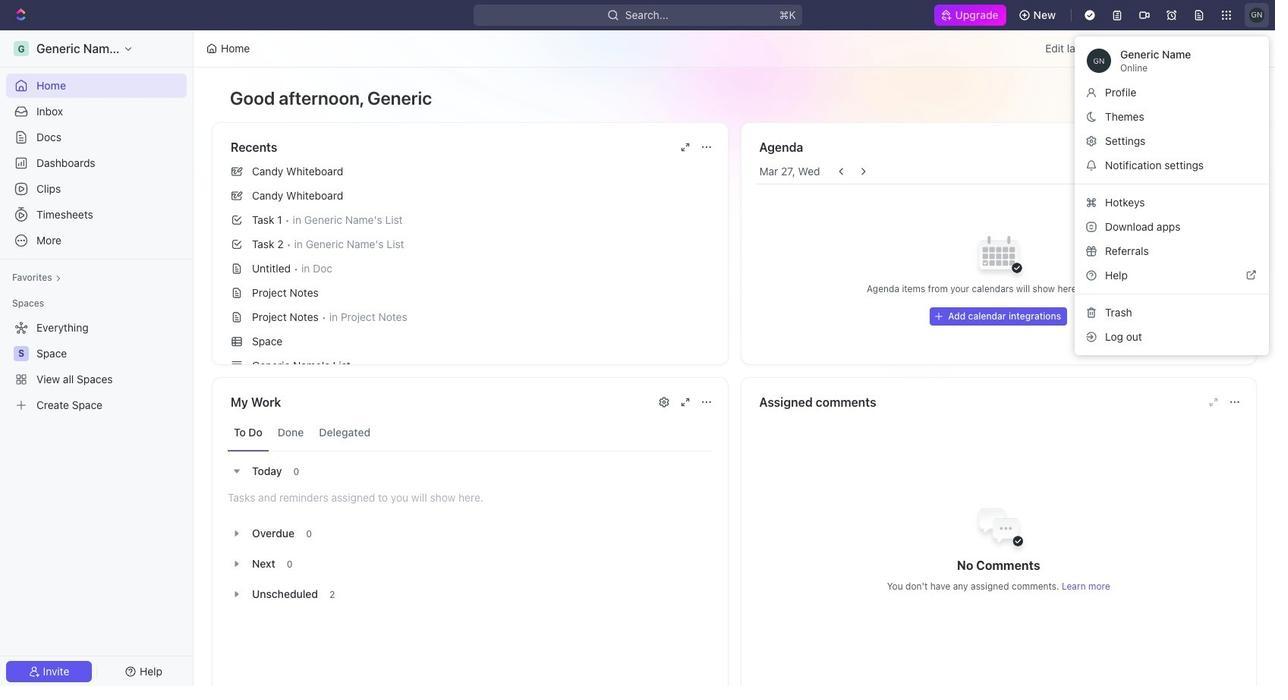 Task type: vqa. For each thing, say whether or not it's contained in the screenshot.
the rightmost user group IMAGE
no



Task type: locate. For each thing, give the bounding box(es) containing it.
tab list
[[228, 414, 712, 452]]

tree
[[6, 316, 187, 418]]

sidebar navigation
[[0, 30, 194, 686]]

tree inside sidebar navigation
[[6, 316, 187, 418]]



